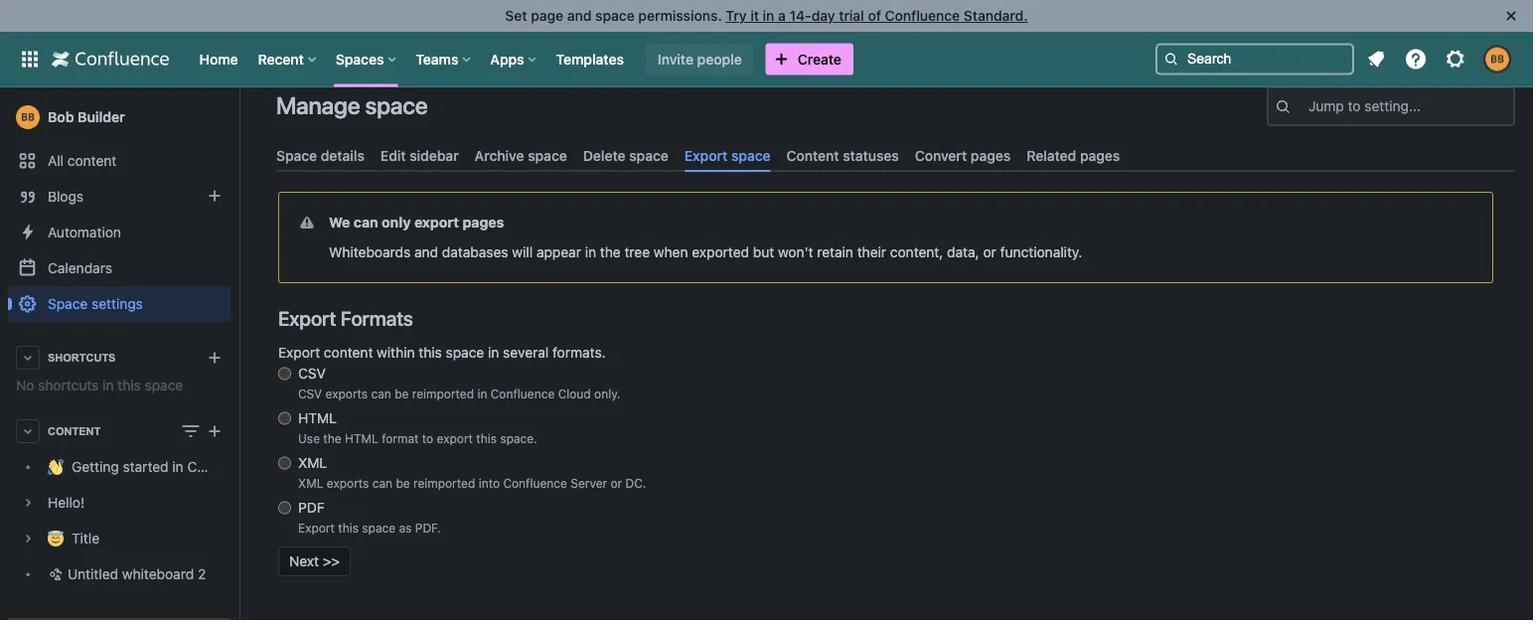 Task type: locate. For each thing, give the bounding box(es) containing it.
html up use
[[298, 410, 337, 427]]

0 vertical spatial reimported
[[412, 387, 474, 401]]

in down 'export content within this space in several formats.' in the bottom of the page
[[478, 387, 488, 401]]

exports down export formats
[[326, 387, 368, 401]]

1 horizontal spatial html
[[345, 432, 379, 446]]

to right jump
[[1349, 98, 1361, 114]]

the left tree
[[600, 244, 621, 261]]

1 vertical spatial xml
[[298, 476, 324, 490]]

teams button
[[410, 43, 479, 75]]

server
[[571, 476, 607, 490]]

cloud
[[558, 387, 591, 401]]

confluence down create content icon on the bottom left of the page
[[187, 459, 261, 475]]

1 horizontal spatial space settings link
[[268, 48, 388, 72]]

0 horizontal spatial the
[[323, 432, 342, 446]]

spaces button
[[330, 43, 404, 75]]

html
[[298, 410, 337, 427], [345, 432, 379, 446]]

Search field
[[1156, 43, 1355, 75]]

pages
[[971, 147, 1011, 164], [1081, 147, 1121, 164], [463, 214, 504, 231]]

banner
[[0, 31, 1534, 87]]

search image
[[1164, 51, 1180, 67]]

1 horizontal spatial content
[[324, 345, 373, 361]]

1 horizontal spatial settings
[[336, 51, 388, 68]]

be
[[395, 387, 409, 401], [396, 476, 410, 490]]

0 vertical spatial csv
[[298, 366, 326, 382]]

xml
[[298, 455, 327, 471], [298, 476, 324, 490]]

content up the getting
[[48, 425, 101, 437]]

in right the appear
[[585, 244, 596, 261]]

reimported inside csv csv exports can be reimported in confluence cloud only.
[[412, 387, 474, 401]]

teams
[[416, 51, 459, 67]]

can up 'pdf export this space as pdf.'
[[373, 476, 393, 490]]

0 vertical spatial and
[[567, 7, 592, 24]]

0 vertical spatial content
[[67, 153, 117, 169]]

0 vertical spatial exports
[[326, 387, 368, 401]]

or
[[984, 244, 997, 261], [611, 476, 622, 490]]

and right page
[[567, 7, 592, 24]]

reimported left the 'into'
[[414, 476, 475, 490]]

0 horizontal spatial settings
[[92, 296, 143, 312]]

0 vertical spatial space settings link
[[268, 48, 388, 72]]

0 vertical spatial space
[[292, 51, 332, 68]]

and down we can only export pages
[[415, 244, 438, 261]]

only
[[382, 214, 411, 231]]

2
[[198, 566, 206, 582]]

1 horizontal spatial to
[[1349, 98, 1361, 114]]

jump to setting...
[[1309, 98, 1422, 114]]

the right use
[[323, 432, 342, 446]]

2 vertical spatial can
[[373, 476, 393, 490]]

to inside html use the html format to export this space.
[[422, 432, 434, 446]]

be up html use the html format to export this space.
[[395, 387, 409, 401]]

1 vertical spatial csv
[[298, 387, 322, 401]]

0 vertical spatial export
[[414, 214, 459, 231]]

1 vertical spatial space
[[276, 147, 317, 164]]

0 horizontal spatial content
[[67, 153, 117, 169]]

be inside csv csv exports can be reimported in confluence cloud only.
[[395, 387, 409, 401]]

be for csv
[[395, 387, 409, 401]]

space settings up 'manage space'
[[292, 51, 388, 68]]

content right all
[[67, 153, 117, 169]]

trial
[[839, 7, 865, 24]]

try it in a 14-day trial of confluence standard. link
[[726, 7, 1028, 24]]

1 vertical spatial export
[[437, 432, 473, 446]]

content down export formats
[[324, 345, 373, 361]]

formats
[[341, 306, 413, 330]]

getting
[[72, 459, 119, 475]]

space inside "link"
[[630, 147, 669, 164]]

create content image
[[203, 420, 227, 443]]

or left dc.
[[611, 476, 622, 490]]

title link
[[8, 521, 231, 557]]

be inside 'xml xml exports can be reimported into confluence server or dc.'
[[396, 476, 410, 490]]

the
[[600, 244, 621, 261], [323, 432, 342, 446]]

1 vertical spatial exports
[[327, 476, 369, 490]]

0 horizontal spatial and
[[415, 244, 438, 261]]

0 vertical spatial html
[[298, 410, 337, 427]]

title
[[72, 530, 99, 547]]

day
[[812, 7, 836, 24]]

export for export space
[[685, 147, 728, 164]]

space up edit
[[365, 91, 428, 119]]

html left format
[[345, 432, 379, 446]]

0 vertical spatial settings
[[336, 51, 388, 68]]

as
[[399, 521, 412, 535]]

xml up pdf on the left
[[298, 476, 324, 490]]

pages right convert
[[971, 147, 1011, 164]]

blogs link
[[8, 179, 231, 215]]

0 vertical spatial xml
[[298, 455, 327, 471]]

can
[[354, 214, 378, 231], [371, 387, 392, 401], [373, 476, 393, 490]]

confluence
[[885, 7, 960, 24], [491, 387, 555, 401], [187, 459, 261, 475], [503, 476, 568, 490]]

invite people button
[[646, 43, 754, 75]]

1 vertical spatial be
[[396, 476, 410, 490]]

confluence right the 'into'
[[503, 476, 568, 490]]

content for content statuses
[[787, 147, 840, 164]]

hello! link
[[8, 485, 231, 521]]

0 horizontal spatial pages
[[463, 214, 504, 231]]

can inside csv csv exports can be reimported in confluence cloud only.
[[371, 387, 392, 401]]

hello!
[[48, 495, 85, 511]]

reimported for xml
[[414, 476, 475, 490]]

0 vertical spatial or
[[984, 244, 997, 261]]

0 vertical spatial space settings
[[292, 51, 388, 68]]

exports for csv
[[326, 387, 368, 401]]

can right "we"
[[354, 214, 378, 231]]

collapse sidebar image
[[217, 97, 260, 137]]

this left as
[[338, 521, 359, 535]]

space settings link down calendars
[[8, 286, 231, 322]]

1 vertical spatial settings
[[92, 296, 143, 312]]

2 horizontal spatial pages
[[1081, 147, 1121, 164]]

exports
[[326, 387, 368, 401], [327, 476, 369, 490]]

1 vertical spatial the
[[323, 432, 342, 446]]

create
[[798, 51, 842, 67]]

won't
[[778, 244, 814, 261]]

export right only
[[414, 214, 459, 231]]

1 vertical spatial and
[[415, 244, 438, 261]]

None radio
[[278, 364, 291, 384], [278, 453, 291, 473], [278, 364, 291, 384], [278, 453, 291, 473]]

exports up 'pdf export this space as pdf.'
[[327, 476, 369, 490]]

invite people
[[658, 51, 742, 67]]

spaces
[[336, 51, 384, 67]]

space.
[[500, 432, 538, 446]]

export down export formats
[[278, 345, 320, 361]]

all content link
[[8, 143, 231, 179]]

export up 'xml xml exports can be reimported into confluence server or dc.'
[[437, 432, 473, 446]]

pages for convert pages
[[971, 147, 1011, 164]]

recent
[[258, 51, 304, 67]]

tree containing getting started in confluence
[[8, 449, 261, 592]]

in right started
[[172, 459, 184, 475]]

dc.
[[626, 476, 647, 490]]

but
[[753, 244, 775, 261]]

None submit
[[278, 547, 351, 577]]

space settings down calendars
[[48, 296, 143, 312]]

space up manage
[[292, 51, 332, 68]]

1 horizontal spatial pages
[[971, 147, 1011, 164]]

all content
[[48, 153, 117, 169]]

space settings link up manage
[[268, 48, 388, 72]]

0 vertical spatial content
[[787, 147, 840, 164]]

this down shortcuts dropdown button
[[118, 377, 141, 394]]

set
[[505, 7, 527, 24]]

use
[[298, 432, 320, 446]]

export
[[414, 214, 459, 231], [437, 432, 473, 446]]

0 vertical spatial the
[[600, 244, 621, 261]]

edit sidebar
[[381, 147, 459, 164]]

reimported inside 'xml xml exports can be reimported into confluence server or dc.'
[[414, 476, 475, 490]]

getting started in confluence
[[72, 459, 261, 475]]

change view image
[[179, 420, 203, 443]]

space element
[[0, 87, 261, 620]]

page
[[531, 7, 564, 24]]

1 vertical spatial content
[[48, 425, 101, 437]]

in
[[763, 7, 775, 24], [585, 244, 596, 261], [488, 345, 499, 361], [103, 377, 114, 394], [478, 387, 488, 401], [172, 459, 184, 475]]

pages right related
[[1081, 147, 1121, 164]]

14-
[[790, 7, 812, 24]]

templates link
[[550, 43, 630, 75]]

xml down use
[[298, 455, 327, 471]]

no
[[16, 377, 34, 394]]

0 vertical spatial to
[[1349, 98, 1361, 114]]

apps button
[[485, 43, 544, 75]]

this inside space element
[[118, 377, 141, 394]]

settings
[[336, 51, 388, 68], [92, 296, 143, 312]]

reimported for csv
[[412, 387, 474, 401]]

2 xml from the top
[[298, 476, 324, 490]]

settings icon image
[[1444, 47, 1468, 71]]

in inside csv csv exports can be reimported in confluence cloud only.
[[478, 387, 488, 401]]

pages inside convert pages link
[[971, 147, 1011, 164]]

content left statuses
[[787, 147, 840, 164]]

untitled whiteboard 2
[[68, 566, 206, 582]]

will
[[512, 244, 533, 261]]

space down calendars
[[48, 296, 88, 312]]

exports inside 'xml xml exports can be reimported into confluence server or dc.'
[[327, 476, 369, 490]]

csv
[[298, 366, 326, 382], [298, 387, 322, 401]]

global element
[[12, 31, 1152, 87]]

delete space link
[[575, 139, 677, 172]]

content inside dropdown button
[[48, 425, 101, 437]]

0 horizontal spatial content
[[48, 425, 101, 437]]

settings down calendars link
[[92, 296, 143, 312]]

1 horizontal spatial space settings
[[292, 51, 388, 68]]

1 horizontal spatial the
[[600, 244, 621, 261]]

export right the delete space
[[685, 147, 728, 164]]

banner containing home
[[0, 31, 1534, 87]]

0 horizontal spatial space settings
[[48, 296, 143, 312]]

1 vertical spatial to
[[422, 432, 434, 446]]

export inside 'pdf export this space as pdf.'
[[298, 521, 335, 535]]

it
[[751, 7, 759, 24]]

whiteboards
[[329, 244, 411, 261]]

0 vertical spatial be
[[395, 387, 409, 401]]

exports for xml
[[327, 476, 369, 490]]

1 vertical spatial content
[[324, 345, 373, 361]]

can down within on the left of page
[[371, 387, 392, 401]]

sidebar
[[410, 147, 459, 164]]

space left details
[[276, 147, 317, 164]]

space settings
[[292, 51, 388, 68], [48, 296, 143, 312]]

export inside html use the html format to export this space.
[[437, 432, 473, 446]]

space right delete
[[630, 147, 669, 164]]

reimported
[[412, 387, 474, 401], [414, 476, 475, 490]]

pdf.
[[415, 521, 441, 535]]

1 horizontal spatial content
[[787, 147, 840, 164]]

confluence image
[[52, 47, 169, 71], [52, 47, 169, 71]]

can for xml
[[373, 476, 393, 490]]

pages for related pages
[[1081, 147, 1121, 164]]

this left space. in the bottom of the page
[[477, 432, 497, 446]]

be up as
[[396, 476, 410, 490]]

space
[[596, 7, 635, 24], [365, 91, 428, 119], [528, 147, 567, 164], [630, 147, 669, 164], [732, 147, 771, 164], [446, 345, 484, 361], [145, 377, 183, 394], [362, 521, 396, 535]]

standard.
[[964, 7, 1028, 24]]

reimported down 'export content within this space in several formats.' in the bottom of the page
[[412, 387, 474, 401]]

convert pages link
[[907, 139, 1019, 172]]

1 vertical spatial reimported
[[414, 476, 475, 490]]

export down pdf on the left
[[298, 521, 335, 535]]

confluence inside 'xml xml exports can be reimported into confluence server or dc.'
[[503, 476, 568, 490]]

0 horizontal spatial to
[[422, 432, 434, 446]]

0 horizontal spatial or
[[611, 476, 622, 490]]

can inside 'xml xml exports can be reimported into confluence server or dc.'
[[373, 476, 393, 490]]

or right 'data,'
[[984, 244, 997, 261]]

1 vertical spatial can
[[371, 387, 392, 401]]

space settings inside space element
[[48, 296, 143, 312]]

confluence down several
[[491, 387, 555, 401]]

tree
[[8, 449, 261, 592]]

1 vertical spatial or
[[611, 476, 622, 490]]

space inside space element
[[48, 296, 88, 312]]

space down shortcuts dropdown button
[[145, 377, 183, 394]]

space left as
[[362, 521, 396, 535]]

space settings link
[[268, 48, 388, 72], [8, 286, 231, 322]]

exports inside csv csv exports can be reimported in confluence cloud only.
[[326, 387, 368, 401]]

settings up 'manage space'
[[336, 51, 388, 68]]

export left formats
[[278, 306, 336, 330]]

can for csv
[[371, 387, 392, 401]]

invite
[[658, 51, 694, 67]]

be for xml
[[396, 476, 410, 490]]

1 vertical spatial space settings
[[48, 296, 143, 312]]

None radio
[[278, 409, 291, 429], [278, 498, 291, 518], [278, 409, 291, 429], [278, 498, 291, 518]]

1 vertical spatial space settings link
[[8, 286, 231, 322]]

0 horizontal spatial html
[[298, 410, 337, 427]]

content inside space element
[[67, 153, 117, 169]]

export inside 'export space' link
[[685, 147, 728, 164]]

jump
[[1309, 98, 1345, 114]]

tab list
[[268, 139, 1524, 172]]

to right format
[[422, 432, 434, 446]]

pages inside related pages link
[[1081, 147, 1121, 164]]

in inside tree
[[172, 459, 184, 475]]

pages up databases
[[463, 214, 504, 231]]

their
[[858, 244, 887, 261]]

space right archive
[[528, 147, 567, 164]]

2 vertical spatial space
[[48, 296, 88, 312]]

space inside 'pdf export this space as pdf.'
[[362, 521, 396, 535]]



Task type: vqa. For each thing, say whether or not it's contained in the screenshot.
The Csv to the bottom
yes



Task type: describe. For each thing, give the bounding box(es) containing it.
content for content
[[48, 425, 101, 437]]

edit
[[381, 147, 406, 164]]

confluence inside getting started in confluence link
[[187, 459, 261, 475]]

formats.
[[553, 345, 606, 361]]

in left a
[[763, 7, 775, 24]]

automation link
[[8, 215, 231, 251]]

export for export formats
[[278, 306, 336, 330]]

untitled whiteboard 2 link
[[8, 557, 231, 592]]

0 vertical spatial can
[[354, 214, 378, 231]]

tab list containing space details
[[268, 139, 1524, 172]]

related pages link
[[1019, 139, 1129, 172]]

space left "content statuses" on the right of page
[[732, 147, 771, 164]]

apps
[[490, 51, 524, 67]]

manage space
[[276, 91, 428, 119]]

format
[[382, 432, 419, 446]]

exported
[[692, 244, 750, 261]]

no shortcuts in this space
[[16, 377, 183, 394]]

people
[[698, 51, 742, 67]]

1 horizontal spatial or
[[984, 244, 997, 261]]

builder
[[78, 109, 125, 125]]

space details link
[[268, 139, 373, 172]]

confluence right 'of'
[[885, 7, 960, 24]]

edit sidebar link
[[373, 139, 467, 172]]

bob builder
[[48, 109, 125, 125]]

appswitcher icon image
[[18, 47, 42, 71]]

the inside html use the html format to export this space.
[[323, 432, 342, 446]]

space up templates
[[596, 7, 635, 24]]

tree
[[625, 244, 650, 261]]

archive
[[475, 147, 524, 164]]

xml xml exports can be reimported into confluence server or dc.
[[298, 455, 647, 490]]

bob
[[48, 109, 74, 125]]

getting started in confluence link
[[8, 449, 261, 485]]

Search settings text field
[[1309, 96, 1313, 116]]

recent button
[[252, 43, 324, 75]]

this inside html use the html format to export this space.
[[477, 432, 497, 446]]

retain
[[817, 244, 854, 261]]

tree inside space element
[[8, 449, 261, 592]]

a
[[778, 7, 786, 24]]

in left several
[[488, 345, 499, 361]]

1 horizontal spatial and
[[567, 7, 592, 24]]

1 csv from the top
[[298, 366, 326, 382]]

content for all
[[67, 153, 117, 169]]

when
[[654, 244, 688, 261]]

related
[[1027, 147, 1077, 164]]

close image
[[1500, 4, 1524, 28]]

content button
[[8, 414, 231, 449]]

export space
[[685, 147, 771, 164]]

data,
[[948, 244, 980, 261]]

whiteboards and databases will appear in the tree when exported but won't retain their content, data, or functionality.
[[329, 244, 1083, 261]]

calendars
[[48, 260, 112, 276]]

databases
[[442, 244, 509, 261]]

space up csv csv exports can be reimported in confluence cloud only.
[[446, 345, 484, 361]]

convert
[[915, 147, 967, 164]]

export content within this space in several formats.
[[278, 345, 606, 361]]

confluence inside csv csv exports can be reimported in confluence cloud only.
[[491, 387, 555, 401]]

create a blog image
[[203, 184, 227, 208]]

templates
[[556, 51, 624, 67]]

or inside 'xml xml exports can be reimported into confluence server or dc.'
[[611, 476, 622, 490]]

space details
[[276, 147, 365, 164]]

csv csv exports can be reimported in confluence cloud only.
[[298, 366, 621, 401]]

export for export content within this space in several formats.
[[278, 345, 320, 361]]

whiteboard
[[122, 566, 194, 582]]

we
[[329, 214, 350, 231]]

all
[[48, 153, 64, 169]]

content,
[[891, 244, 944, 261]]

this inside 'pdf export this space as pdf.'
[[338, 521, 359, 535]]

pdf
[[298, 500, 325, 516]]

several
[[503, 345, 549, 361]]

content statuses link
[[779, 139, 907, 172]]

we can only export pages
[[329, 214, 504, 231]]

export formats
[[278, 306, 413, 330]]

add shortcut image
[[203, 346, 227, 370]]

this right within on the left of page
[[419, 345, 442, 361]]

try
[[726, 7, 747, 24]]

calendars link
[[8, 251, 231, 286]]

in down shortcuts dropdown button
[[103, 377, 114, 394]]

automation
[[48, 224, 121, 241]]

blogs
[[48, 188, 84, 205]]

create button
[[766, 43, 854, 75]]

archive space
[[475, 147, 567, 164]]

settings inside space element
[[92, 296, 143, 312]]

appear
[[537, 244, 581, 261]]

1 vertical spatial html
[[345, 432, 379, 446]]

bob builder link
[[8, 97, 231, 137]]

shortcuts
[[48, 351, 116, 364]]

untitled
[[68, 566, 118, 582]]

delete
[[583, 147, 626, 164]]

0 horizontal spatial space settings link
[[8, 286, 231, 322]]

into
[[479, 476, 500, 490]]

started
[[123, 459, 169, 475]]

help icon image
[[1405, 47, 1429, 71]]

1 xml from the top
[[298, 455, 327, 471]]

content statuses
[[787, 147, 899, 164]]

setting...
[[1365, 98, 1422, 114]]

shortcuts
[[38, 377, 99, 394]]

home
[[199, 51, 238, 67]]

space inside space details link
[[276, 147, 317, 164]]

statuses
[[843, 147, 899, 164]]

archive space link
[[467, 139, 575, 172]]

within
[[377, 345, 415, 361]]

convert pages
[[915, 147, 1011, 164]]

content for export
[[324, 345, 373, 361]]

notification icon image
[[1365, 47, 1389, 71]]

manage
[[276, 91, 360, 119]]

delete space
[[583, 147, 669, 164]]

2 csv from the top
[[298, 387, 322, 401]]



